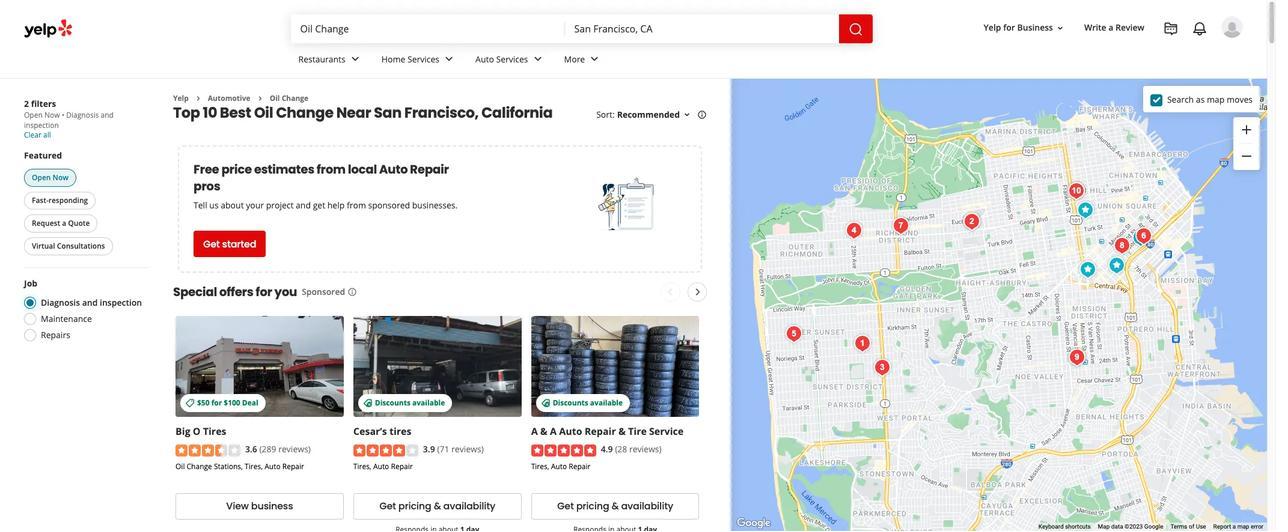 Task type: locate. For each thing, give the bounding box(es) containing it.
from right help
[[347, 200, 366, 211]]

0 horizontal spatial 16 discount available v2 image
[[363, 399, 373, 408]]

1 discounts available link from the left
[[353, 317, 522, 418]]

2 16 discount available v2 image from the left
[[541, 399, 551, 408]]

home services
[[382, 53, 440, 65]]

0 vertical spatial inspection
[[24, 120, 59, 130]]

from
[[317, 161, 346, 178], [347, 200, 366, 211]]

2 horizontal spatial reviews)
[[629, 444, 662, 455]]

24 chevron down v2 image inside auto services link
[[531, 52, 545, 66]]

1 pricing from the left
[[399, 500, 432, 514]]

from left local
[[317, 161, 346, 178]]

0 horizontal spatial get pricing & availability button
[[353, 494, 522, 520]]

map for error
[[1238, 524, 1250, 530]]

1 horizontal spatial discounts available
[[553, 398, 623, 409]]

open for open now •
[[24, 110, 43, 120]]

0 vertical spatial map
[[1207, 93, 1225, 105]]

oil right 16 chevron right v2 icon
[[270, 93, 280, 103]]

automotive link
[[208, 93, 251, 103]]

yelp left business
[[984, 22, 1001, 33]]

2 none field from the left
[[575, 22, 829, 35]]

2 horizontal spatial tires,
[[531, 462, 549, 472]]

open now button
[[24, 169, 76, 187]]

16 discount available v2 image up the "cesar's"
[[363, 399, 373, 408]]

1 horizontal spatial discounts available link
[[531, 317, 700, 418]]

1 get pricing & availability button from the left
[[353, 494, 522, 520]]

0 horizontal spatial a
[[531, 425, 538, 439]]

& down (71
[[434, 500, 441, 514]]

$50 for $100 deal link
[[176, 317, 344, 418]]

yelp
[[984, 22, 1001, 33], [173, 93, 189, 103]]

©2023
[[1125, 524, 1143, 530]]

pricing for &
[[576, 500, 609, 514]]

businesses.
[[412, 200, 458, 211]]

1 vertical spatial now
[[53, 173, 69, 183]]

24 chevron down v2 image down find field
[[442, 52, 456, 66]]

2 horizontal spatial get
[[557, 500, 574, 514]]

3.6 star rating image
[[176, 445, 241, 457]]

1 horizontal spatial discounts
[[553, 398, 588, 409]]

responding
[[49, 195, 88, 206]]

0 horizontal spatial availability
[[443, 500, 496, 514]]

16 info v2 image for top 10 best oil change near san francisco, california
[[697, 110, 707, 120]]

services for auto services
[[496, 53, 528, 65]]

2 get pricing & availability from the left
[[557, 500, 673, 514]]

consultations
[[57, 241, 105, 251]]

get started button
[[194, 231, 266, 258]]

a left quote
[[62, 218, 66, 228]]

0 horizontal spatial discounts available
[[375, 398, 445, 409]]

2 horizontal spatial for
[[1004, 22, 1015, 33]]

a right "write"
[[1109, 22, 1114, 33]]

best
[[220, 103, 251, 123]]

stress-free auto care / emerald auto image
[[960, 210, 984, 234], [960, 210, 984, 234]]

1 vertical spatial open
[[32, 173, 51, 183]]

maintenance
[[41, 313, 92, 325]]

tires, auto repair for tires
[[353, 462, 413, 472]]

16 discount available v2 image
[[363, 399, 373, 408], [541, 399, 551, 408]]

1 vertical spatial for
[[256, 284, 272, 301]]

3 reviews) from the left
[[629, 444, 662, 455]]

auto inside free price estimates from local auto repair pros tell us about your project and get help from sponsored businesses.
[[379, 161, 408, 178]]

0 vertical spatial now
[[44, 110, 60, 120]]

0 horizontal spatial yelp
[[173, 93, 189, 103]]

availability down 4.9 (28 reviews)
[[621, 500, 673, 514]]

get pricing & availability button down (71
[[353, 494, 522, 520]]

tire
[[628, 425, 647, 439]]

3.9
[[423, 444, 435, 455]]

diagnosis and inspection
[[24, 110, 114, 130], [41, 297, 142, 308]]

2 24 chevron down v2 image from the left
[[442, 52, 456, 66]]

tires, for a & a auto repair & tire service
[[531, 462, 549, 472]]

0 horizontal spatial pricing
[[399, 500, 432, 514]]

tires, down 3.6
[[245, 462, 263, 472]]

a & a auto repair & tire service link
[[531, 425, 684, 439]]

a right report
[[1233, 524, 1236, 530]]

change
[[282, 93, 309, 103], [276, 103, 334, 123], [187, 462, 212, 472]]

1 horizontal spatial get pricing & availability button
[[531, 494, 700, 520]]

2 horizontal spatial 24 chevron down v2 image
[[531, 52, 545, 66]]

1 tires, auto repair from the left
[[353, 462, 413, 472]]

now inside button
[[53, 173, 69, 183]]

user actions element
[[974, 15, 1260, 89]]

available
[[412, 398, 445, 409], [590, 398, 623, 409]]

0 horizontal spatial discounts
[[375, 398, 411, 409]]

0 horizontal spatial discounts available link
[[353, 317, 522, 418]]

1 horizontal spatial inspection
[[100, 297, 142, 308]]

get pricing & availability button for &
[[531, 494, 700, 520]]

open now
[[32, 173, 69, 183]]

diagnosis and inspection up the "maintenance"
[[41, 297, 142, 308]]

16 info v2 image right 16 chevron down v2 icon on the right of page
[[697, 110, 707, 120]]

restaurants link
[[289, 43, 372, 78]]

16 discount available v2 image up 4.9 star rating image
[[541, 399, 551, 408]]

0 horizontal spatial get
[[203, 237, 220, 251]]

write a review link
[[1080, 17, 1150, 39]]

2 available from the left
[[590, 398, 623, 409]]

services up california
[[496, 53, 528, 65]]

1 discounts from the left
[[375, 398, 411, 409]]

discounts available up tires
[[375, 398, 445, 409]]

0 horizontal spatial services
[[408, 53, 440, 65]]

price
[[221, 161, 252, 178]]

a inside button
[[62, 218, 66, 228]]

all
[[43, 130, 51, 140]]

1 horizontal spatial tires,
[[353, 462, 371, 472]]

get pricing & availability down (71
[[380, 500, 496, 514]]

0 horizontal spatial and
[[82, 297, 98, 308]]

0 vertical spatial yelp
[[984, 22, 1001, 33]]

1 horizontal spatial tires, auto repair
[[531, 462, 591, 472]]

ksh automotive image
[[1074, 198, 1098, 222]]

0 horizontal spatial a
[[62, 218, 66, 228]]

repair inside free price estimates from local auto repair pros tell us about your project and get help from sponsored businesses.
[[410, 161, 449, 178]]

nolan p. image
[[1222, 16, 1243, 38]]

1 horizontal spatial 24 chevron down v2 image
[[442, 52, 456, 66]]

0 horizontal spatial tires, auto repair
[[353, 462, 413, 472]]

group
[[1234, 117, 1260, 170]]

get pricing & availability down (28
[[557, 500, 673, 514]]

map for moves
[[1207, 93, 1225, 105]]

repair up "businesses."
[[410, 161, 449, 178]]

16 discount available v2 image for a
[[541, 399, 551, 408]]

1 reviews) from the left
[[279, 444, 311, 455]]

0 vertical spatial 16 info v2 image
[[697, 110, 707, 120]]

24 chevron down v2 image right the restaurants
[[348, 52, 362, 66]]

0 horizontal spatial map
[[1207, 93, 1225, 105]]

a for write
[[1109, 22, 1114, 33]]

2 tires, from the left
[[353, 462, 371, 472]]

pricing for tires
[[399, 500, 432, 514]]

map
[[1098, 524, 1110, 530]]

yelp inside button
[[984, 22, 1001, 33]]

diagnosis and inspection down filters
[[24, 110, 114, 130]]

1 get pricing & availability from the left
[[380, 500, 496, 514]]

tires, auto repair down 4.9 star rating image
[[531, 462, 591, 472]]

1 services from the left
[[408, 53, 440, 65]]

get left started
[[203, 237, 220, 251]]

availability down 3.9 (71 reviews)
[[443, 500, 496, 514]]

0 horizontal spatial available
[[412, 398, 445, 409]]

for for business
[[1004, 22, 1015, 33]]

reviews) for a & a auto repair & tire service
[[629, 444, 662, 455]]

16 info v2 image right the sponsored
[[348, 288, 357, 297]]

discounts up a & a auto repair & tire service
[[553, 398, 588, 409]]

2 reviews) from the left
[[452, 444, 484, 455]]

2 services from the left
[[496, 53, 528, 65]]

fast-responding
[[32, 195, 88, 206]]

1 horizontal spatial reviews)
[[452, 444, 484, 455]]

discounts
[[375, 398, 411, 409], [553, 398, 588, 409]]

yelp for yelp for business
[[984, 22, 1001, 33]]

2 vertical spatial and
[[82, 297, 98, 308]]

reviews) for cesar's tires
[[452, 444, 484, 455]]

1 horizontal spatial for
[[256, 284, 272, 301]]

0 horizontal spatial get pricing & availability
[[380, 500, 496, 514]]

home
[[382, 53, 406, 65]]

4.9
[[601, 444, 613, 455]]

24 chevron down v2 image right 'auto services'
[[531, 52, 545, 66]]

get pricing & availability for &
[[557, 500, 673, 514]]

0 vertical spatial diagnosis
[[66, 110, 99, 120]]

and inside diagnosis and inspection
[[101, 110, 114, 120]]

1 horizontal spatial 16 info v2 image
[[697, 110, 707, 120]]

2 availability from the left
[[621, 500, 673, 514]]

yelp for yelp link
[[173, 93, 189, 103]]

tires, down 4.9 star rating image
[[531, 462, 549, 472]]

projects image
[[1164, 22, 1178, 36]]

discounts available
[[375, 398, 445, 409], [553, 398, 623, 409]]

get pricing & availability for tires
[[380, 500, 496, 514]]

oil right best
[[254, 103, 273, 123]]

clear all link
[[24, 130, 51, 140]]

0 horizontal spatial tires,
[[245, 462, 263, 472]]

availability
[[443, 500, 496, 514], [621, 500, 673, 514]]

2 discounts available link from the left
[[531, 317, 700, 418]]

more
[[564, 53, 585, 65]]

repair down 4.9 star rating image
[[569, 462, 591, 472]]

jiffy lube image
[[842, 219, 866, 243]]

yelp link
[[173, 93, 189, 103]]

open inside button
[[32, 173, 51, 183]]

24 chevron down v2 image
[[588, 52, 602, 66]]

now up fast-responding
[[53, 173, 69, 183]]

estimates
[[254, 161, 314, 178]]

option group
[[20, 278, 149, 345]]

0 horizontal spatial none field
[[300, 22, 555, 35]]

valvoline instant oil change image
[[1111, 234, 1135, 258]]

google
[[1145, 524, 1164, 530]]

sponsored
[[302, 286, 345, 298]]

2 discounts from the left
[[553, 398, 588, 409]]

o
[[193, 425, 201, 439]]

cesar's tires
[[353, 425, 412, 439]]

1 vertical spatial diagnosis and inspection
[[41, 297, 142, 308]]

discounts available link for &
[[531, 317, 700, 418]]

open down featured at the top left of page
[[32, 173, 51, 183]]

map
[[1207, 93, 1225, 105], [1238, 524, 1250, 530]]

pricing down 3.9 at the left
[[399, 500, 432, 514]]

sunset service super lube image
[[871, 356, 895, 380]]

get started
[[203, 237, 256, 251]]

virtual
[[32, 241, 55, 251]]

auto services link
[[466, 43, 555, 78]]

0 vertical spatial and
[[101, 110, 114, 120]]

1 availability from the left
[[443, 500, 496, 514]]

16 deal v2 image
[[185, 399, 195, 408]]

for for $100
[[211, 398, 222, 409]]

now left •
[[44, 110, 60, 120]]

16 chevron right v2 image
[[194, 94, 203, 103]]

auto
[[476, 53, 494, 65], [379, 161, 408, 178], [559, 425, 582, 439], [265, 462, 281, 472], [373, 462, 389, 472], [551, 462, 567, 472]]

map right as
[[1207, 93, 1225, 105]]

16 chevron down v2 image
[[1056, 23, 1065, 33]]

toy shop image
[[889, 214, 913, 238]]

services right home
[[408, 53, 440, 65]]

for left business
[[1004, 22, 1015, 33]]

zoom out image
[[1240, 149, 1254, 164]]

•
[[62, 110, 64, 120]]

jt's auto repair image
[[782, 322, 806, 346]]

1 available from the left
[[412, 398, 445, 409]]

for left the you
[[256, 284, 272, 301]]

featured group
[[22, 150, 149, 258]]

for right $50
[[211, 398, 222, 409]]

1 horizontal spatial from
[[347, 200, 366, 211]]

special offers for you
[[173, 284, 297, 301]]

oil down 3.6 star rating image at the bottom left
[[176, 462, 185, 472]]

discounts up tires
[[375, 398, 411, 409]]

0 horizontal spatial for
[[211, 398, 222, 409]]

1 horizontal spatial map
[[1238, 524, 1250, 530]]

1 vertical spatial 16 info v2 image
[[348, 288, 357, 297]]

reviews) right (289
[[279, 444, 311, 455]]

16 info v2 image
[[697, 110, 707, 120], [348, 288, 357, 297]]

get
[[313, 200, 325, 211]]

0 vertical spatial from
[[317, 161, 346, 178]]

get inside button
[[203, 237, 220, 251]]

get down 4.9 star rating image
[[557, 500, 574, 514]]

keyboard
[[1039, 524, 1064, 530]]

1 horizontal spatial and
[[101, 110, 114, 120]]

0 horizontal spatial 24 chevron down v2 image
[[348, 52, 362, 66]]

1 horizontal spatial pricing
[[576, 500, 609, 514]]

1 vertical spatial yelp
[[173, 93, 189, 103]]

2 get pricing & availability button from the left
[[531, 494, 700, 520]]

1 horizontal spatial yelp
[[984, 22, 1001, 33]]

project
[[266, 200, 294, 211]]

2 vertical spatial for
[[211, 398, 222, 409]]

1 tires, from the left
[[245, 462, 263, 472]]

get down 3.9 star rating image
[[380, 500, 396, 514]]

0 vertical spatial open
[[24, 110, 43, 120]]

10
[[203, 103, 217, 123]]

and up the "maintenance"
[[82, 297, 98, 308]]

1 none field from the left
[[300, 22, 555, 35]]

1 horizontal spatial a
[[1109, 22, 1114, 33]]

3 24 chevron down v2 image from the left
[[531, 52, 545, 66]]

terms of use link
[[1171, 524, 1207, 530]]

reviews) down tire on the bottom of the page
[[629, 444, 662, 455]]

2 horizontal spatial and
[[296, 200, 311, 211]]

and left get
[[296, 200, 311, 211]]

schwerin automotive image
[[1065, 179, 1089, 203], [1065, 179, 1089, 203]]

write a review
[[1085, 22, 1145, 33]]

oil change
[[270, 93, 309, 103]]

1 16 discount available v2 image from the left
[[363, 399, 373, 408]]

0 horizontal spatial 16 info v2 image
[[348, 288, 357, 297]]

24 chevron down v2 image inside restaurants link
[[348, 52, 362, 66]]

1 24 chevron down v2 image from the left
[[348, 52, 362, 66]]

None field
[[300, 22, 555, 35], [575, 22, 829, 35]]

quote
[[68, 218, 90, 228]]

reviews) right (71
[[452, 444, 484, 455]]

your
[[246, 200, 264, 211]]

yelp left 16 chevron right v2 image
[[173, 93, 189, 103]]

get pricing & availability
[[380, 500, 496, 514], [557, 500, 673, 514]]

big
[[176, 425, 190, 439]]

virtual consultations
[[32, 241, 105, 251]]

$50
[[197, 398, 210, 409]]

0 vertical spatial a
[[1109, 22, 1114, 33]]

available up a & a auto repair & tire service link
[[590, 398, 623, 409]]

3.6 (289 reviews)
[[245, 444, 311, 455]]

terms
[[1171, 524, 1188, 530]]

get pricing & availability button
[[353, 494, 522, 520], [531, 494, 700, 520]]

1 horizontal spatial services
[[496, 53, 528, 65]]

reviews) for big o tires
[[279, 444, 311, 455]]

discounts available for tires
[[375, 398, 445, 409]]

reviews)
[[279, 444, 311, 455], [452, 444, 484, 455], [629, 444, 662, 455]]

1 horizontal spatial none field
[[575, 22, 829, 35]]

available up 3.9 at the left
[[412, 398, 445, 409]]

for inside button
[[1004, 22, 1015, 33]]

get pricing & availability button down (28
[[531, 494, 700, 520]]

repair
[[410, 161, 449, 178], [585, 425, 616, 439], [282, 462, 304, 472], [391, 462, 413, 472], [569, 462, 591, 472]]

1 discounts available from the left
[[375, 398, 445, 409]]

tires,
[[245, 462, 263, 472], [353, 462, 371, 472], [531, 462, 549, 472]]

repair down 3.9 star rating image
[[391, 462, 413, 472]]

1 horizontal spatial get pricing & availability
[[557, 500, 673, 514]]

top 10 best oil change near san francisco, california
[[173, 103, 553, 123]]

3.9 star rating image
[[353, 445, 418, 457]]

use
[[1196, 524, 1207, 530]]

auto inside the business categories element
[[476, 53, 494, 65]]

1 horizontal spatial a
[[550, 425, 557, 439]]

2 tires, auto repair from the left
[[531, 462, 591, 472]]

$100
[[224, 398, 240, 409]]

oil change stations, tires, auto repair
[[176, 462, 304, 472]]

tires, down 3.9 star rating image
[[353, 462, 371, 472]]

diagnosis right •
[[66, 110, 99, 120]]

free
[[194, 161, 219, 178]]

1 horizontal spatial 16 discount available v2 image
[[541, 399, 551, 408]]

&
[[540, 425, 548, 439], [619, 425, 626, 439], [434, 500, 441, 514], [612, 500, 619, 514]]

24 chevron down v2 image for restaurants
[[348, 52, 362, 66]]

now for open now
[[53, 173, 69, 183]]

2 discounts available from the left
[[553, 398, 623, 409]]

open down 2 filters
[[24, 110, 43, 120]]

3 tires, from the left
[[531, 462, 549, 472]]

previous image
[[663, 285, 678, 300]]

diagnosis up the "maintenance"
[[41, 297, 80, 308]]

discounts available link for tires
[[353, 317, 522, 418]]

24 chevron down v2 image inside home services link
[[442, 52, 456, 66]]

and
[[101, 110, 114, 120], [296, 200, 311, 211], [82, 297, 98, 308]]

1 horizontal spatial get
[[380, 500, 396, 514]]

24 chevron down v2 image
[[348, 52, 362, 66], [442, 52, 456, 66], [531, 52, 545, 66]]

2 horizontal spatial a
[[1233, 524, 1236, 530]]

pricing down 4.9 at the bottom of page
[[576, 500, 609, 514]]

data
[[1112, 524, 1124, 530]]

services
[[408, 53, 440, 65], [496, 53, 528, 65]]

2 a from the left
[[550, 425, 557, 439]]

map left error on the right
[[1238, 524, 1250, 530]]

0 vertical spatial for
[[1004, 22, 1015, 33]]

0 horizontal spatial reviews)
[[279, 444, 311, 455]]

None search field
[[291, 14, 875, 43]]

1 horizontal spatial availability
[[621, 500, 673, 514]]

discounts available up a & a auto repair & tire service link
[[553, 398, 623, 409]]

1 horizontal spatial available
[[590, 398, 623, 409]]

1 vertical spatial map
[[1238, 524, 1250, 530]]

1 vertical spatial a
[[62, 218, 66, 228]]

2 vertical spatial a
[[1233, 524, 1236, 530]]

started
[[222, 237, 256, 251]]

tires, auto repair down 3.9 star rating image
[[353, 462, 413, 472]]

1 vertical spatial and
[[296, 200, 311, 211]]

oil change link
[[270, 93, 309, 103]]

and right •
[[101, 110, 114, 120]]

2 pricing from the left
[[576, 500, 609, 514]]

willy's auto repair image
[[1129, 226, 1153, 250]]



Task type: vqa. For each thing, say whether or not it's contained in the screenshot.
•
yes



Task type: describe. For each thing, give the bounding box(es) containing it.
1 vertical spatial from
[[347, 200, 366, 211]]

3.9 (71 reviews)
[[423, 444, 484, 455]]

(71
[[437, 444, 449, 455]]

top
[[173, 103, 200, 123]]

san
[[374, 103, 402, 123]]

business categories element
[[289, 43, 1243, 78]]

sponsored
[[368, 200, 410, 211]]

1 vertical spatial diagnosis
[[41, 297, 80, 308]]

virtual consultations button
[[24, 238, 113, 256]]

near
[[336, 103, 371, 123]]

view business link
[[176, 494, 344, 520]]

moves
[[1227, 93, 1253, 105]]

map region
[[578, 50, 1277, 532]]

review
[[1116, 22, 1145, 33]]

16 discount available v2 image for cesar's
[[363, 399, 373, 408]]

a & a auto repair & tire service
[[531, 425, 684, 439]]

big o tires image
[[1076, 258, 1100, 282]]

16 info v2 image for special offers for you
[[348, 288, 357, 297]]

about
[[221, 200, 244, 211]]

sunset 76 auto repair & tire center image
[[851, 332, 875, 356]]

none field near
[[575, 22, 829, 35]]

recommended
[[617, 109, 680, 120]]

advanced autowerks image
[[1065, 345, 1090, 369]]

discounts for &
[[553, 398, 588, 409]]

now for open now •
[[44, 110, 60, 120]]

availability for a & a auto repair & tire service
[[621, 500, 673, 514]]

keyboard shortcuts
[[1039, 524, 1091, 530]]

big o tires link
[[176, 425, 226, 439]]

a for request
[[62, 218, 66, 228]]

yelp for business
[[984, 22, 1053, 33]]

get for a & a auto repair & tire service
[[557, 500, 574, 514]]

fast-
[[32, 195, 49, 206]]

0 vertical spatial diagnosis and inspection
[[24, 110, 114, 130]]

tires, for cesar's tires
[[353, 462, 371, 472]]

next image
[[691, 285, 705, 300]]

1 a from the left
[[531, 425, 538, 439]]

free price estimates from local auto repair pros tell us about your project and get help from sponsored businesses.
[[194, 161, 458, 211]]

as
[[1196, 93, 1205, 105]]

available for &
[[590, 398, 623, 409]]

report a map error link
[[1214, 524, 1264, 530]]

(289
[[259, 444, 276, 455]]

fast-responding button
[[24, 192, 96, 210]]

shortcuts
[[1066, 524, 1091, 530]]

2 filters
[[24, 98, 56, 109]]

24 chevron down v2 image for auto services
[[531, 52, 545, 66]]

clear
[[24, 130, 41, 140]]

discounts for tires
[[375, 398, 411, 409]]

more link
[[555, 43, 612, 78]]

notifications image
[[1193, 22, 1207, 36]]

24 chevron down v2 image for home services
[[442, 52, 456, 66]]

deal
[[242, 398, 258, 409]]

pros
[[194, 178, 220, 195]]

availability for cesar's tires
[[443, 500, 496, 514]]

featured
[[24, 150, 62, 161]]

$50 for $100 deal
[[197, 398, 258, 409]]

map data ©2023 google
[[1098, 524, 1164, 530]]

clear all
[[24, 130, 51, 140]]

(28
[[615, 444, 627, 455]]

us
[[209, 200, 219, 211]]

none field find
[[300, 22, 555, 35]]

recommended button
[[617, 109, 692, 120]]

services for home services
[[408, 53, 440, 65]]

and inside free price estimates from local auto repair pros tell us about your project and get help from sponsored businesses.
[[296, 200, 311, 211]]

1 vertical spatial inspection
[[100, 297, 142, 308]]

offers
[[219, 284, 253, 301]]

repair down 3.6 (289 reviews)
[[282, 462, 304, 472]]

change for oil change stations, tires, auto repair
[[187, 462, 212, 472]]

yelp for business button
[[979, 17, 1070, 39]]

service
[[649, 425, 684, 439]]

report a map error
[[1214, 524, 1264, 530]]

stations,
[[214, 462, 243, 472]]

& up 4.9 star rating image
[[540, 425, 548, 439]]

16 chevron down v2 image
[[682, 110, 692, 120]]

terms of use
[[1171, 524, 1207, 530]]

2
[[24, 98, 29, 109]]

filters
[[31, 98, 56, 109]]

francisco,
[[404, 103, 479, 123]]

view
[[226, 500, 249, 514]]

16 chevron right v2 image
[[255, 94, 265, 103]]

home services link
[[372, 43, 466, 78]]

tires, auto repair for &
[[531, 462, 591, 472]]

repair up 4.9 at the bottom of page
[[585, 425, 616, 439]]

4.9 (28 reviews)
[[601, 444, 662, 455]]

google image
[[734, 516, 774, 532]]

international sport motors image
[[1105, 253, 1129, 277]]

Find text field
[[300, 22, 555, 35]]

view business
[[226, 500, 293, 514]]

Near text field
[[575, 22, 829, 35]]

restaurants
[[299, 53, 346, 65]]

option group containing job
[[20, 278, 149, 345]]

0 horizontal spatial from
[[317, 161, 346, 178]]

open now •
[[24, 110, 66, 120]]

request a quote
[[32, 218, 90, 228]]

free price estimates from local auto repair pros image
[[598, 175, 658, 235]]

cesar's
[[353, 425, 387, 439]]

search as map moves
[[1168, 93, 1253, 105]]

0 horizontal spatial inspection
[[24, 120, 59, 130]]

a for report
[[1233, 524, 1236, 530]]

oil for oil change
[[270, 93, 280, 103]]

4.9 star rating image
[[531, 445, 596, 457]]

change for oil change
[[282, 93, 309, 103]]

business
[[1018, 22, 1053, 33]]

zoom in image
[[1240, 122, 1254, 137]]

request a quote button
[[24, 215, 98, 233]]

k & c auto service image
[[1132, 224, 1156, 248]]

discounts available for &
[[553, 398, 623, 409]]

& left tire on the bottom of the page
[[619, 425, 626, 439]]

you
[[274, 284, 297, 301]]

available for tires
[[412, 398, 445, 409]]

help
[[328, 200, 345, 211]]

oil for oil change stations, tires, auto repair
[[176, 462, 185, 472]]

search
[[1168, 93, 1194, 105]]

business
[[251, 500, 293, 514]]

3.6
[[245, 444, 257, 455]]

local
[[348, 161, 377, 178]]

cesar's tires link
[[353, 425, 412, 439]]

repairs
[[41, 329, 70, 341]]

search image
[[849, 22, 863, 36]]

write
[[1085, 22, 1107, 33]]

& down (28
[[612, 500, 619, 514]]

error
[[1251, 524, 1264, 530]]

advanced autowerks image
[[1065, 345, 1090, 369]]

get pricing & availability button for tires
[[353, 494, 522, 520]]

tires
[[390, 425, 412, 439]]

open for open now
[[32, 173, 51, 183]]

get for cesar's tires
[[380, 500, 396, 514]]

of
[[1189, 524, 1195, 530]]

tires
[[203, 425, 226, 439]]



